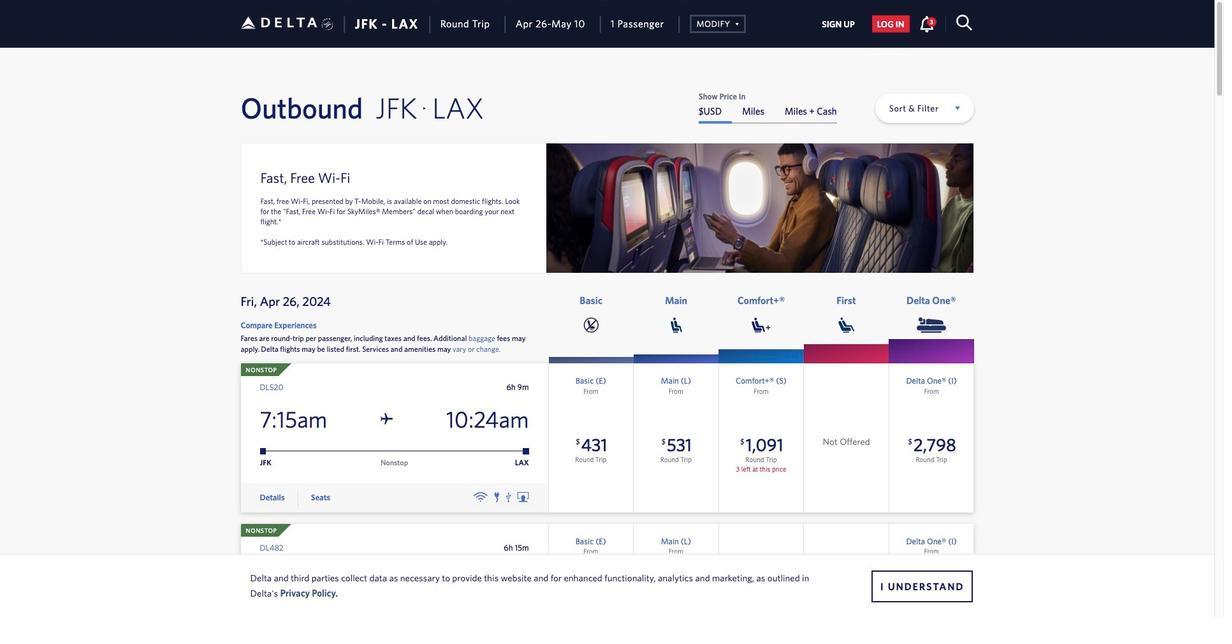 Task type: locate. For each thing, give the bounding box(es) containing it.
main content
[[699, 92, 837, 124]]

plane image
[[381, 413, 393, 426], [384, 573, 396, 586]]

delta air lines image
[[241, 3, 317, 43]]

comfort+&#174; image
[[752, 318, 771, 333]]

0 vertical spatial plane image
[[381, 413, 393, 426]]

first image
[[839, 318, 855, 333]]



Task type: vqa. For each thing, say whether or not it's contained in the screenshot.
SkyMiles
no



Task type: describe. For each thing, give the bounding box(es) containing it.
main image
[[671, 318, 682, 333]]

wi fi image
[[474, 492, 488, 502]]

advsearchtriangle image
[[731, 17, 739, 29]]

personal entertainment image
[[518, 492, 529, 502]]

basic image
[[584, 318, 599, 333]]

usb power image
[[506, 492, 511, 502]]

show price in element
[[699, 92, 837, 101]]

1 vertical spatial plane image
[[384, 573, 396, 586]]

110v ac power image
[[494, 492, 500, 502]]

skyteam image
[[321, 4, 334, 44]]

banner image image
[[547, 144, 974, 273]]

delta one&#174; image
[[917, 318, 947, 333]]



